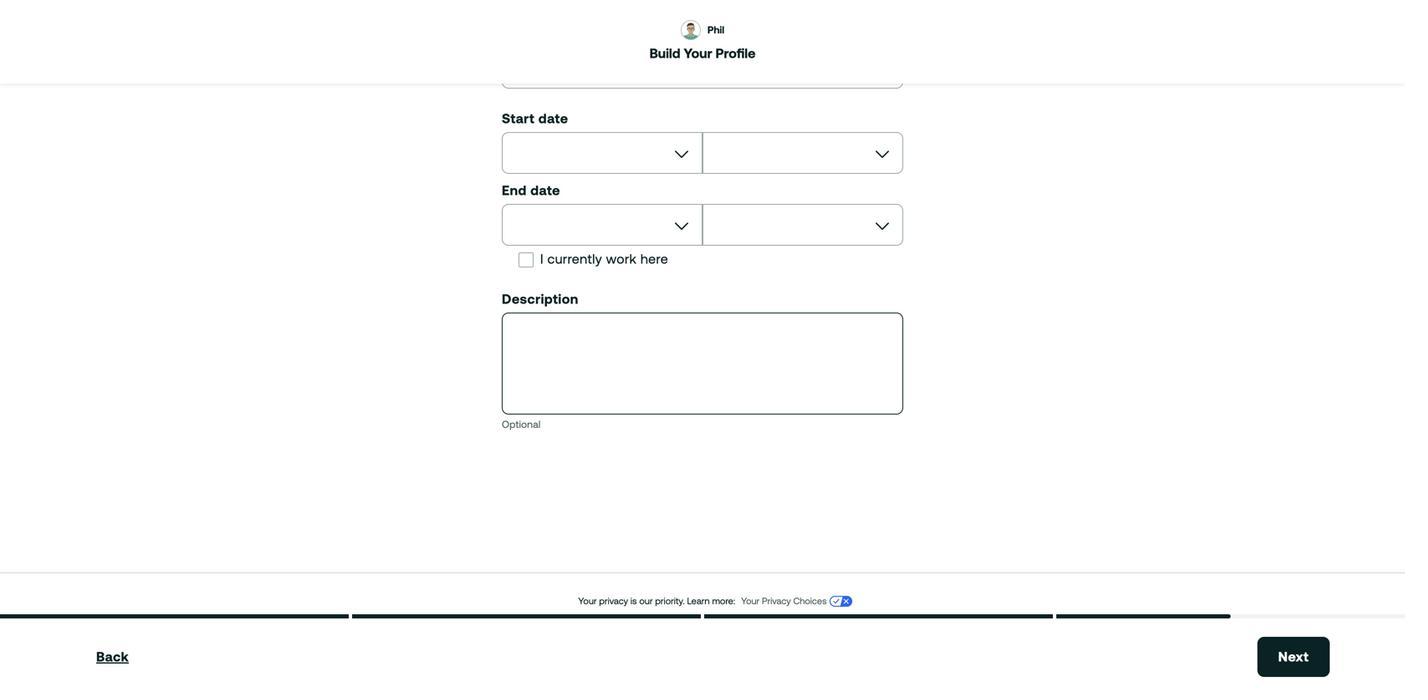 Task type: vqa. For each thing, say whether or not it's contained in the screenshot.
Cookie Policy
yes



Task type: locate. For each thing, give the bounding box(es) containing it.
learn
[[687, 597, 710, 607]]

more:
[[712, 597, 736, 607]]

optional
[[502, 419, 541, 431]]

policy
[[729, 622, 752, 633]]

your
[[684, 46, 713, 61], [579, 597, 597, 607], [741, 597, 760, 607]]

2 horizontal spatial 100 percent progress bar
[[705, 615, 1053, 619]]

your down phil avatar
[[684, 46, 713, 61]]

100 percent progress bar
[[0, 615, 349, 619], [352, 615, 701, 619], [705, 615, 1053, 619]]

next
[[1279, 650, 1310, 665]]

cookie policy
[[697, 622, 752, 633]]

our
[[640, 597, 653, 607]]

End date field
[[502, 204, 703, 246]]

date for start date
[[539, 111, 569, 126]]

cookie
[[697, 622, 726, 633]]

None field
[[703, 132, 904, 174], [703, 204, 904, 246], [703, 132, 904, 174]]

is
[[631, 597, 637, 607]]

1 horizontal spatial your
[[684, 46, 713, 61]]

here
[[641, 251, 669, 267]]

1 horizontal spatial 100 percent progress bar
[[352, 615, 701, 619]]

privacy
[[762, 597, 791, 607]]

date for end date
[[531, 183, 561, 198]]

3 100 percent progress bar from the left
[[705, 615, 1053, 619]]

open image
[[672, 143, 692, 163], [873, 143, 893, 163], [672, 215, 692, 235]]

choices
[[794, 597, 827, 607]]

date right end
[[531, 183, 561, 198]]

your privacy choices link
[[741, 597, 827, 607]]

phil
[[708, 24, 725, 35]]

your left the privacy
[[579, 597, 597, 607]]

your left privacy
[[741, 597, 760, 607]]

1 vertical spatial date
[[531, 183, 561, 198]]

0 horizontal spatial 100 percent progress bar
[[0, 615, 349, 619]]

open image for start date
[[672, 143, 692, 163]]

none field open
[[703, 204, 904, 246]]

open image
[[873, 215, 893, 235]]

open image for end date
[[672, 215, 692, 235]]

date
[[539, 111, 569, 126], [531, 183, 561, 198]]

2 100 percent progress bar from the left
[[352, 615, 701, 619]]

None text field
[[503, 48, 903, 88]]

open image inside start date field
[[672, 143, 692, 163]]

back button
[[75, 638, 150, 678]]

date right start
[[539, 111, 569, 126]]

priority.
[[655, 597, 685, 607]]

your privacy is our priority. learn more: your privacy choices
[[579, 597, 827, 607]]

0 vertical spatial date
[[539, 111, 569, 126]]

open image inside end date 'field'
[[672, 215, 692, 235]]



Task type: describe. For each thing, give the bounding box(es) containing it.
Description text field
[[503, 314, 903, 414]]

Start date field
[[502, 132, 703, 174]]

end
[[502, 183, 527, 198]]

50 percent progress bar
[[1057, 615, 1406, 619]]

next button
[[1258, 638, 1330, 678]]

end date
[[502, 183, 561, 198]]

description
[[502, 292, 579, 307]]

work
[[606, 251, 637, 267]]

start date
[[502, 111, 569, 126]]

currently
[[548, 251, 602, 267]]

1 100 percent progress bar from the left
[[0, 615, 349, 619]]

0 horizontal spatial your
[[579, 597, 597, 607]]

50 percent image
[[1057, 615, 1231, 619]]

i
[[541, 251, 544, 267]]

start
[[502, 111, 535, 126]]

build your profile
[[650, 46, 756, 61]]

privacy
[[599, 597, 628, 607]]

i currently work here
[[541, 251, 669, 267]]

back
[[96, 650, 129, 665]]

2 horizontal spatial your
[[741, 597, 760, 607]]

build
[[650, 46, 681, 61]]

phil avatar image
[[681, 20, 701, 40]]

profile
[[716, 46, 756, 61]]



